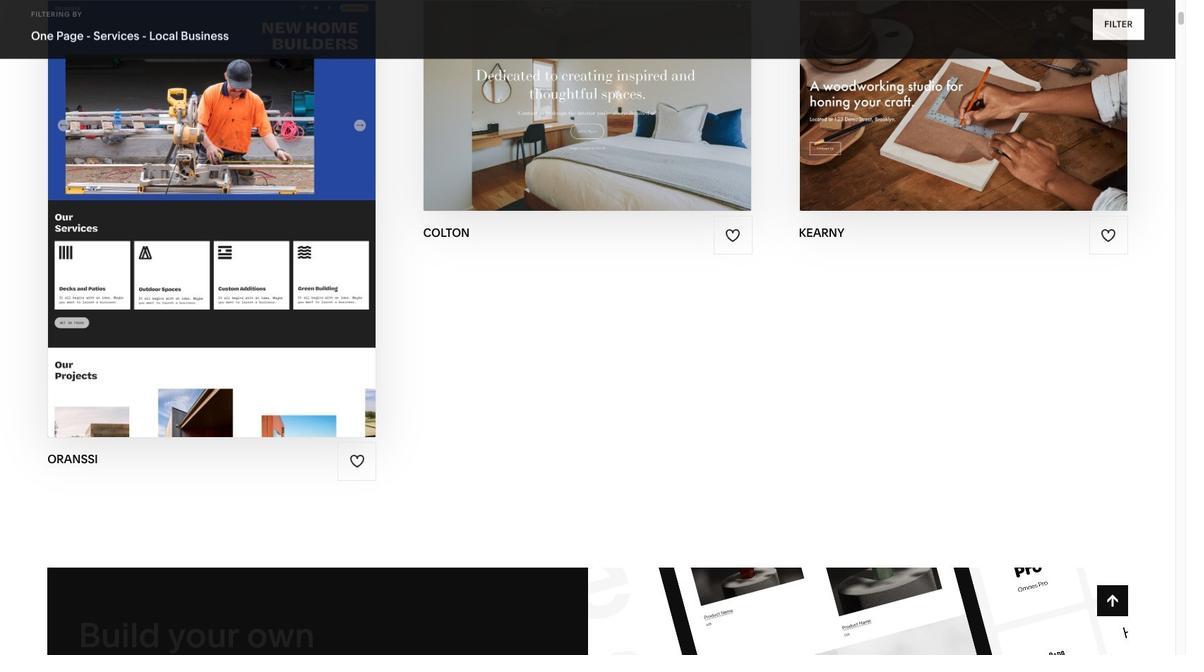 Task type: describe. For each thing, give the bounding box(es) containing it.
preview of building your own template image
[[588, 568, 1128, 656]]

add oranssi to your favorites list image
[[349, 454, 365, 470]]

back to top image
[[1105, 594, 1120, 609]]



Task type: vqa. For each thing, say whether or not it's contained in the screenshot.
use at the right of page
no



Task type: locate. For each thing, give the bounding box(es) containing it.
oranssi image
[[48, 1, 376, 437]]

add colton to your favorites list image
[[725, 228, 741, 243]]

add kearny to your favorites list image
[[1101, 228, 1117, 243]]

kearny image
[[800, 1, 1128, 211]]

colton image
[[424, 1, 752, 211]]



